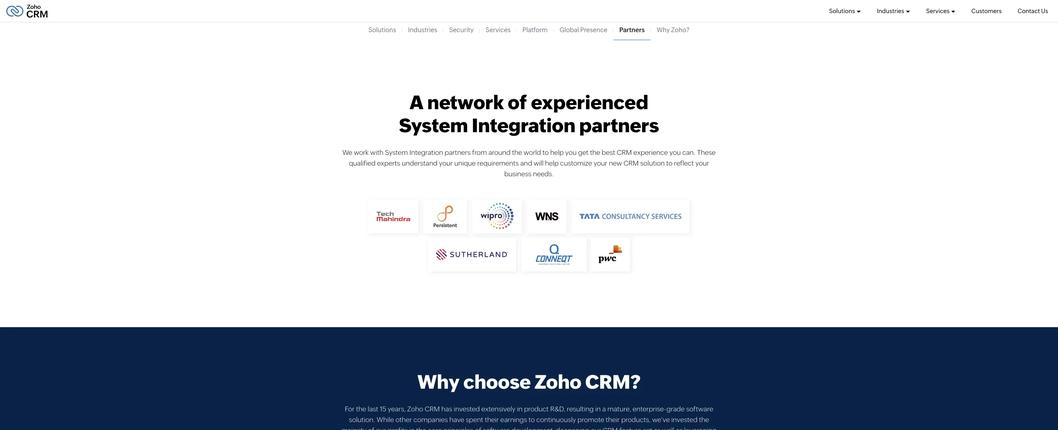 Task type: vqa. For each thing, say whether or not it's contained in the screenshot.
Search for a 250+ survey template Text Box
no



Task type: locate. For each thing, give the bounding box(es) containing it.
your down these
[[696, 159, 710, 167]]

0 horizontal spatial as
[[654, 427, 661, 430]]

your down best
[[594, 159, 608, 167]]

products,
[[622, 416, 651, 424]]

the
[[512, 148, 522, 156], [590, 148, 601, 156], [356, 405, 366, 413], [699, 416, 710, 424], [417, 427, 427, 430]]

0 vertical spatial services
[[927, 7, 950, 14]]

solutions for security
[[369, 26, 396, 34]]

2 our from the left
[[591, 427, 602, 430]]

feature
[[620, 427, 642, 430]]

0 horizontal spatial invested
[[454, 405, 480, 413]]

1 horizontal spatial zoho
[[535, 371, 582, 393]]

can.
[[683, 148, 696, 156]]

to up will
[[543, 148, 549, 156]]

why
[[657, 26, 670, 34], [418, 371, 460, 393]]

needs.
[[533, 170, 554, 178]]

of
[[508, 92, 528, 114], [368, 427, 375, 430], [475, 427, 482, 430]]

invested down grade
[[672, 416, 698, 424]]

in down the other
[[409, 427, 415, 430]]

2 you from the left
[[670, 148, 681, 156]]

0 vertical spatial system
[[399, 114, 468, 137]]

their down extensively
[[485, 416, 499, 424]]

0 vertical spatial integration
[[472, 114, 576, 137]]

experts
[[377, 159, 401, 167]]

1 horizontal spatial industries
[[877, 7, 905, 14]]

zoho crm logo image
[[6, 2, 48, 20]]

1 horizontal spatial why
[[657, 26, 670, 34]]

as right well
[[676, 427, 683, 430]]

in left a
[[596, 405, 601, 413]]

you
[[566, 148, 577, 156], [670, 148, 681, 156]]

our
[[376, 427, 387, 430], [591, 427, 602, 430]]

1 horizontal spatial as
[[676, 427, 683, 430]]

0 horizontal spatial our
[[376, 427, 387, 430]]

to
[[543, 148, 549, 156], [667, 159, 673, 167], [529, 416, 535, 424]]

zoho up r&d,
[[535, 371, 582, 393]]

zoho
[[535, 371, 582, 393], [407, 405, 423, 413]]

3 your from the left
[[696, 159, 710, 167]]

1 our from the left
[[376, 427, 387, 430]]

we've
[[653, 416, 670, 424]]

1 horizontal spatial you
[[670, 148, 681, 156]]

solution.
[[349, 416, 375, 424]]

to left reflect
[[667, 159, 673, 167]]

crm?
[[586, 371, 641, 393]]

0 horizontal spatial you
[[566, 148, 577, 156]]

zoho up the other
[[407, 405, 423, 413]]

partners up best
[[580, 114, 660, 137]]

get
[[579, 148, 589, 156]]

1 horizontal spatial solutions
[[830, 7, 856, 14]]

0 vertical spatial partners
[[580, 114, 660, 137]]

integration inside a network of experienced system integration partners
[[472, 114, 576, 137]]

extensively
[[482, 405, 516, 413]]

integration up world
[[472, 114, 576, 137]]

partners inside a network of experienced system integration partners
[[580, 114, 660, 137]]

2 vertical spatial to
[[529, 416, 535, 424]]

these
[[698, 148, 716, 156]]

1 horizontal spatial our
[[591, 427, 602, 430]]

industries
[[877, 7, 905, 14], [408, 26, 438, 34]]

1 vertical spatial software
[[483, 427, 510, 430]]

their
[[485, 416, 499, 424], [606, 416, 620, 424]]

system inside we work with system integration partners from around the world to help you get the best crm experience you can. these qualified experts understand your unique requirements and will help customize your new crm solution to reflect your business needs.
[[385, 148, 408, 156]]

0 horizontal spatial their
[[485, 416, 499, 424]]

grade
[[667, 405, 685, 413]]

international presence image
[[297, 0, 762, 37]]

in up the "earnings"
[[517, 405, 523, 413]]

global
[[560, 26, 579, 34]]

1 vertical spatial integration
[[410, 148, 443, 156]]

why left zoho?
[[657, 26, 670, 34]]

1 horizontal spatial their
[[606, 416, 620, 424]]

have
[[450, 416, 465, 424]]

platform
[[523, 26, 548, 34]]

software
[[687, 405, 714, 413], [483, 427, 510, 430]]

set
[[643, 427, 653, 430]]

0 vertical spatial solutions
[[830, 7, 856, 14]]

2 as from the left
[[676, 427, 683, 430]]

0 vertical spatial why
[[657, 26, 670, 34]]

0 horizontal spatial services
[[486, 26, 511, 34]]

help
[[551, 148, 564, 156], [545, 159, 559, 167]]

invested up spent
[[454, 405, 480, 413]]

software right grade
[[687, 405, 714, 413]]

choose
[[464, 371, 531, 393]]

1 horizontal spatial your
[[594, 159, 608, 167]]

services
[[927, 7, 950, 14], [486, 26, 511, 34]]

0 horizontal spatial to
[[529, 416, 535, 424]]

contact
[[1018, 7, 1041, 14]]

deepening
[[556, 427, 590, 430]]

1 horizontal spatial invested
[[672, 416, 698, 424]]

integration up understand
[[410, 148, 443, 156]]

0 vertical spatial industries
[[877, 7, 905, 14]]

as
[[654, 427, 661, 430], [676, 427, 683, 430]]

help right will
[[545, 159, 559, 167]]

0 horizontal spatial your
[[439, 159, 453, 167]]

2 horizontal spatial to
[[667, 159, 673, 167]]

experience
[[634, 148, 668, 156]]

and
[[521, 159, 533, 167]]

2 horizontal spatial in
[[596, 405, 601, 413]]

0 horizontal spatial industries
[[408, 26, 438, 34]]

crm
[[617, 148, 632, 156], [624, 159, 639, 167], [425, 405, 440, 413], [603, 427, 618, 430]]

1 vertical spatial zoho
[[407, 405, 423, 413]]

invested
[[454, 405, 480, 413], [672, 416, 698, 424]]

other
[[396, 416, 412, 424]]

partners up 'unique'
[[445, 148, 471, 156]]

system down "a"
[[399, 114, 468, 137]]

0 horizontal spatial why
[[418, 371, 460, 393]]

as down we've on the right
[[654, 427, 661, 430]]

new
[[609, 159, 622, 167]]

companies
[[414, 416, 448, 424]]

1 horizontal spatial in
[[517, 405, 523, 413]]

0 vertical spatial software
[[687, 405, 714, 413]]

0 horizontal spatial solutions
[[369, 26, 396, 34]]

2 horizontal spatial of
[[508, 92, 528, 114]]

1 vertical spatial why
[[418, 371, 460, 393]]

us
[[1042, 7, 1049, 14]]

has invested extensively in product r&d, resulting in a mature, enterprise-grade software solution. while other companies have spent their earnings to continuously promote their products, we've invested the majority of our profits in the core principles of software development, deepening our crm feature set as well as leveragi
[[340, 405, 719, 430]]

understand
[[402, 159, 438, 167]]

1 vertical spatial system
[[385, 148, 408, 156]]

to up development,
[[529, 416, 535, 424]]

contact us link
[[1018, 0, 1049, 22]]

you left can. at the right of the page
[[670, 148, 681, 156]]

customize
[[561, 159, 592, 167]]

spent
[[466, 416, 484, 424]]

solutions for services
[[830, 7, 856, 14]]

1 horizontal spatial partners
[[580, 114, 660, 137]]

1 horizontal spatial integration
[[472, 114, 576, 137]]

1 horizontal spatial software
[[687, 405, 714, 413]]

0 horizontal spatial zoho
[[407, 405, 423, 413]]

software down the "earnings"
[[483, 427, 510, 430]]

2 horizontal spatial your
[[696, 159, 710, 167]]

0 horizontal spatial software
[[483, 427, 510, 430]]

majority
[[342, 427, 367, 430]]

1 vertical spatial industries
[[408, 26, 438, 34]]

help up customize
[[551, 148, 564, 156]]

their down mature,
[[606, 416, 620, 424]]

1 vertical spatial partners
[[445, 148, 471, 156]]

0 horizontal spatial integration
[[410, 148, 443, 156]]

why zoho?
[[657, 26, 690, 34]]

customers
[[972, 7, 1002, 14]]

solutions
[[830, 7, 856, 14], [369, 26, 396, 34]]

we
[[343, 148, 353, 156]]

system
[[399, 114, 468, 137], [385, 148, 408, 156]]

our down promote
[[591, 427, 602, 430]]

of inside a network of experienced system integration partners
[[508, 92, 528, 114]]

qualified
[[349, 159, 376, 167]]

you up customize
[[566, 148, 577, 156]]

system up experts
[[385, 148, 408, 156]]

1 horizontal spatial to
[[543, 148, 549, 156]]

well
[[663, 427, 675, 430]]

1 vertical spatial invested
[[672, 416, 698, 424]]

integration
[[472, 114, 576, 137], [410, 148, 443, 156]]

partners
[[580, 114, 660, 137], [445, 148, 471, 156]]

our down while
[[376, 427, 387, 430]]

has
[[442, 405, 453, 413]]

in
[[517, 405, 523, 413], [596, 405, 601, 413], [409, 427, 415, 430]]

0 horizontal spatial partners
[[445, 148, 471, 156]]

1 vertical spatial solutions
[[369, 26, 396, 34]]

1 horizontal spatial of
[[475, 427, 482, 430]]

promote
[[578, 416, 605, 424]]

1 vertical spatial services
[[486, 26, 511, 34]]

enterprise-
[[633, 405, 667, 413]]

1 horizontal spatial services
[[927, 7, 950, 14]]

your left 'unique'
[[439, 159, 453, 167]]

1 your from the left
[[439, 159, 453, 167]]

1 their from the left
[[485, 416, 499, 424]]

0 vertical spatial invested
[[454, 405, 480, 413]]

15
[[380, 405, 387, 413]]

r&d,
[[551, 405, 566, 413]]

principles
[[444, 427, 474, 430]]

why up has
[[418, 371, 460, 393]]

crm left the "feature"
[[603, 427, 618, 430]]

years,
[[388, 405, 406, 413]]

unique
[[455, 159, 476, 167]]



Task type: describe. For each thing, give the bounding box(es) containing it.
industries for services
[[877, 7, 905, 14]]

around
[[489, 148, 511, 156]]

1 you from the left
[[566, 148, 577, 156]]

requirements
[[478, 159, 519, 167]]

network
[[428, 92, 504, 114]]

continuously
[[537, 416, 576, 424]]

solution
[[641, 159, 665, 167]]

resulting
[[567, 405, 594, 413]]

industries for security
[[408, 26, 438, 34]]

security
[[449, 26, 474, 34]]

will
[[534, 159, 544, 167]]

a
[[410, 92, 424, 114]]

for the last 15 years, zoho crm
[[345, 405, 440, 413]]

presence
[[581, 26, 608, 34]]

why for why zoho?
[[657, 26, 670, 34]]

for
[[345, 405, 355, 413]]

contact us
[[1018, 7, 1049, 14]]

last
[[368, 405, 379, 413]]

experienced
[[531, 92, 649, 114]]

development,
[[512, 427, 555, 430]]

to inside has invested extensively in product r&d, resulting in a mature, enterprise-grade software solution. while other companies have spent their earnings to continuously promote their products, we've invested the majority of our profits in the core principles of software development, deepening our crm feature set as well as leveragi
[[529, 416, 535, 424]]

core
[[428, 427, 442, 430]]

earnings
[[501, 416, 527, 424]]

with
[[371, 148, 384, 156]]

0 horizontal spatial of
[[368, 427, 375, 430]]

integration inside we work with system integration partners from around the world to help you get the best crm experience you can. these qualified experts understand your unique requirements and will help customize your new crm solution to reflect your business needs.
[[410, 148, 443, 156]]

zoho?
[[672, 26, 690, 34]]

a network of experienced system integration partners
[[399, 92, 660, 137]]

best
[[602, 148, 616, 156]]

partners inside we work with system integration partners from around the world to help you get the best crm experience you can. these qualified experts understand your unique requirements and will help customize your new crm solution to reflect your business needs.
[[445, 148, 471, 156]]

mature,
[[608, 405, 632, 413]]

profits
[[388, 427, 408, 430]]

why for why choose zoho crm?
[[418, 371, 460, 393]]

global presence
[[560, 26, 608, 34]]

business
[[505, 170, 532, 178]]

we work with system integration partners from around the world to help you get the best crm experience you can. these qualified experts understand your unique requirements and will help customize your new crm solution to reflect your business needs.
[[343, 148, 716, 178]]

why choose zoho crm?
[[418, 371, 641, 393]]

world
[[524, 148, 541, 156]]

0 horizontal spatial in
[[409, 427, 415, 430]]

customers link
[[972, 0, 1002, 22]]

crm right new
[[624, 159, 639, 167]]

0 vertical spatial to
[[543, 148, 549, 156]]

partners
[[620, 26, 645, 34]]

from
[[472, 148, 487, 156]]

1 as from the left
[[654, 427, 661, 430]]

reflect
[[675, 159, 694, 167]]

1 vertical spatial help
[[545, 159, 559, 167]]

0 vertical spatial help
[[551, 148, 564, 156]]

2 your from the left
[[594, 159, 608, 167]]

product
[[524, 405, 549, 413]]

2 their from the left
[[606, 416, 620, 424]]

a
[[603, 405, 606, 413]]

crm up companies
[[425, 405, 440, 413]]

1 vertical spatial to
[[667, 159, 673, 167]]

crm up new
[[617, 148, 632, 156]]

work
[[354, 148, 369, 156]]

crm inside has invested extensively in product r&d, resulting in a mature, enterprise-grade software solution. while other companies have spent their earnings to continuously promote their products, we've invested the majority of our profits in the core principles of software development, deepening our crm feature set as well as leveragi
[[603, 427, 618, 430]]

system inside a network of experienced system integration partners
[[399, 114, 468, 137]]

0 vertical spatial zoho
[[535, 371, 582, 393]]

while
[[377, 416, 394, 424]]



